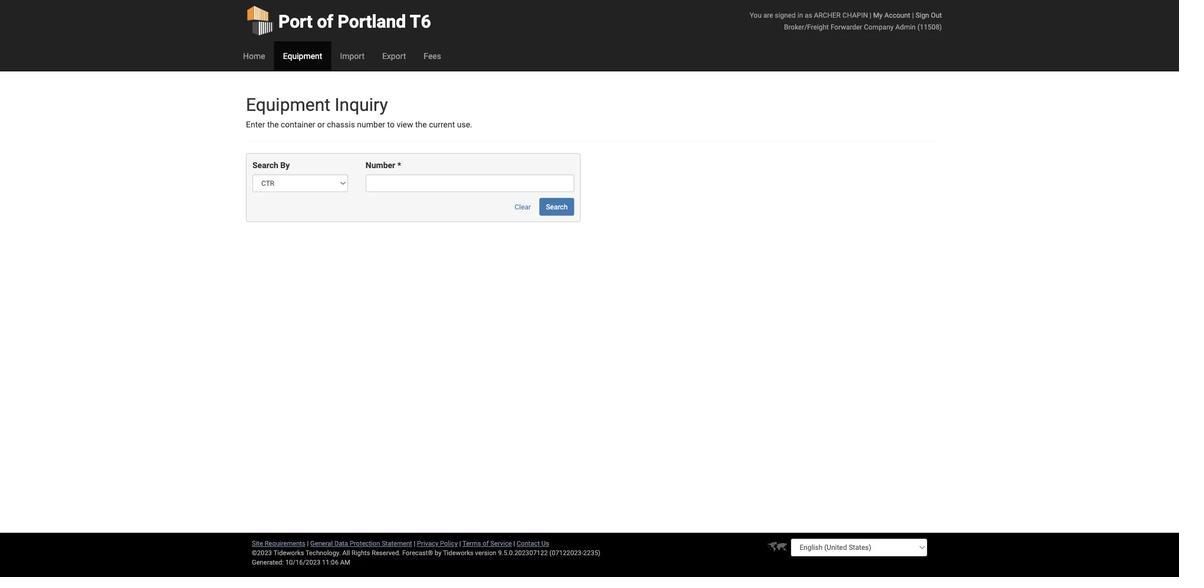 Task type: vqa. For each thing, say whether or not it's contained in the screenshot.
containers
no



Task type: locate. For each thing, give the bounding box(es) containing it.
you
[[750, 11, 762, 19]]

version
[[475, 549, 497, 557]]

all
[[343, 549, 350, 557]]

the
[[267, 120, 279, 130], [415, 120, 427, 130]]

import button
[[331, 41, 374, 71]]

0 horizontal spatial search
[[253, 160, 278, 170]]

privacy
[[417, 540, 439, 547]]

of inside site requirements | general data protection statement | privacy policy | terms of service | contact us ©2023 tideworks technology. all rights reserved. forecast® by tideworks version 9.5.0.202307122 (07122023-2235) generated: 10/16/2023 11:06 am
[[483, 540, 489, 547]]

of
[[317, 11, 333, 32], [483, 540, 489, 547]]

as
[[805, 11, 813, 19]]

2 the from the left
[[415, 120, 427, 130]]

the right enter
[[267, 120, 279, 130]]

of up the "version" in the bottom left of the page
[[483, 540, 489, 547]]

of right "port"
[[317, 11, 333, 32]]

view
[[397, 120, 413, 130]]

1 vertical spatial equipment
[[246, 94, 330, 115]]

number
[[366, 160, 396, 170]]

forwarder
[[831, 23, 863, 31]]

| up forecast®
[[414, 540, 416, 547]]

search right 'clear' button
[[546, 203, 568, 211]]

enter
[[246, 120, 265, 130]]

equipment inquiry enter the container or chassis number to view the current use.
[[246, 94, 473, 130]]

search inside button
[[546, 203, 568, 211]]

2235)
[[584, 549, 601, 557]]

10/16/2023
[[285, 559, 321, 566]]

import
[[340, 51, 365, 61]]

search
[[253, 160, 278, 170], [546, 203, 568, 211]]

equipment for equipment
[[283, 51, 322, 61]]

admin
[[896, 23, 916, 31]]

|
[[870, 11, 872, 19], [913, 11, 914, 19], [307, 540, 309, 547], [414, 540, 416, 547], [460, 540, 461, 547], [514, 540, 515, 547]]

container
[[281, 120, 315, 130]]

0 horizontal spatial the
[[267, 120, 279, 130]]

generated:
[[252, 559, 284, 566]]

equipment
[[283, 51, 322, 61], [246, 94, 330, 115]]

broker/freight
[[784, 23, 829, 31]]

equipment button
[[274, 41, 331, 71]]

0 vertical spatial search
[[253, 160, 278, 170]]

port of portland t6 link
[[246, 0, 431, 41]]

1 vertical spatial search
[[546, 203, 568, 211]]

am
[[340, 559, 350, 566]]

current
[[429, 120, 455, 130]]

equipment inside equipment inquiry enter the container or chassis number to view the current use.
[[246, 94, 330, 115]]

to
[[387, 120, 395, 130]]

1 horizontal spatial of
[[483, 540, 489, 547]]

0 vertical spatial of
[[317, 11, 333, 32]]

forecast®
[[402, 549, 433, 557]]

11:06
[[322, 559, 339, 566]]

statement
[[382, 540, 412, 547]]

search left by
[[253, 160, 278, 170]]

| up tideworks
[[460, 540, 461, 547]]

1 horizontal spatial search
[[546, 203, 568, 211]]

search by
[[253, 160, 290, 170]]

sign
[[916, 11, 930, 19]]

1 vertical spatial of
[[483, 540, 489, 547]]

0 vertical spatial equipment
[[283, 51, 322, 61]]

the right 'view'
[[415, 120, 427, 130]]

0 horizontal spatial of
[[317, 11, 333, 32]]

equipment for equipment inquiry enter the container or chassis number to view the current use.
[[246, 94, 330, 115]]

1 horizontal spatial the
[[415, 120, 427, 130]]

search for search
[[546, 203, 568, 211]]

contact us link
[[517, 540, 549, 547]]

account
[[885, 11, 911, 19]]

reserved.
[[372, 549, 401, 557]]

general
[[310, 540, 333, 547]]

export
[[382, 51, 406, 61]]

equipment down "port"
[[283, 51, 322, 61]]

| left sign
[[913, 11, 914, 19]]

equipment inside popup button
[[283, 51, 322, 61]]

9.5.0.202307122
[[498, 549, 548, 557]]

out
[[931, 11, 942, 19]]

equipment up container
[[246, 94, 330, 115]]

©2023 tideworks
[[252, 549, 304, 557]]

rights
[[352, 549, 370, 557]]

data
[[335, 540, 348, 547]]

of inside port of portland t6 link
[[317, 11, 333, 32]]



Task type: describe. For each thing, give the bounding box(es) containing it.
technology.
[[306, 549, 341, 557]]

or
[[317, 120, 325, 130]]

| left general
[[307, 540, 309, 547]]

contact
[[517, 540, 540, 547]]

number *
[[366, 160, 401, 170]]

are
[[764, 11, 774, 19]]

archer
[[814, 11, 841, 19]]

requirements
[[265, 540, 306, 547]]

use.
[[457, 120, 473, 130]]

by
[[280, 160, 290, 170]]

home
[[243, 51, 265, 61]]

Number * text field
[[366, 174, 574, 192]]

tideworks
[[443, 549, 474, 557]]

sign out link
[[916, 11, 942, 19]]

privacy policy link
[[417, 540, 458, 547]]

port of portland t6
[[279, 11, 431, 32]]

terms of service link
[[463, 540, 512, 547]]

service
[[491, 540, 512, 547]]

by
[[435, 549, 442, 557]]

policy
[[440, 540, 458, 547]]

search button
[[540, 198, 574, 216]]

my
[[874, 11, 883, 19]]

clear
[[515, 203, 531, 211]]

clear button
[[508, 198, 538, 216]]

in
[[798, 11, 803, 19]]

inquiry
[[335, 94, 388, 115]]

general data protection statement link
[[310, 540, 412, 547]]

export button
[[374, 41, 415, 71]]

1 the from the left
[[267, 120, 279, 130]]

fees
[[424, 51, 441, 61]]

search for search by
[[253, 160, 278, 170]]

my account link
[[874, 11, 911, 19]]

(07122023-
[[550, 549, 584, 557]]

you are signed in as archer chapin | my account | sign out broker/freight forwarder company admin (11508)
[[750, 11, 942, 31]]

port
[[279, 11, 313, 32]]

t6
[[410, 11, 431, 32]]

number
[[357, 120, 385, 130]]

chapin
[[843, 11, 868, 19]]

home button
[[234, 41, 274, 71]]

company
[[864, 23, 894, 31]]

(11508)
[[918, 23, 942, 31]]

signed
[[775, 11, 796, 19]]

site requirements link
[[252, 540, 306, 547]]

| up 9.5.0.202307122
[[514, 540, 515, 547]]

| left my
[[870, 11, 872, 19]]

*
[[398, 160, 401, 170]]

fees button
[[415, 41, 450, 71]]

portland
[[338, 11, 406, 32]]

us
[[542, 540, 549, 547]]

site
[[252, 540, 263, 547]]

protection
[[350, 540, 380, 547]]

terms
[[463, 540, 481, 547]]

chassis
[[327, 120, 355, 130]]

site requirements | general data protection statement | privacy policy | terms of service | contact us ©2023 tideworks technology. all rights reserved. forecast® by tideworks version 9.5.0.202307122 (07122023-2235) generated: 10/16/2023 11:06 am
[[252, 540, 601, 566]]



